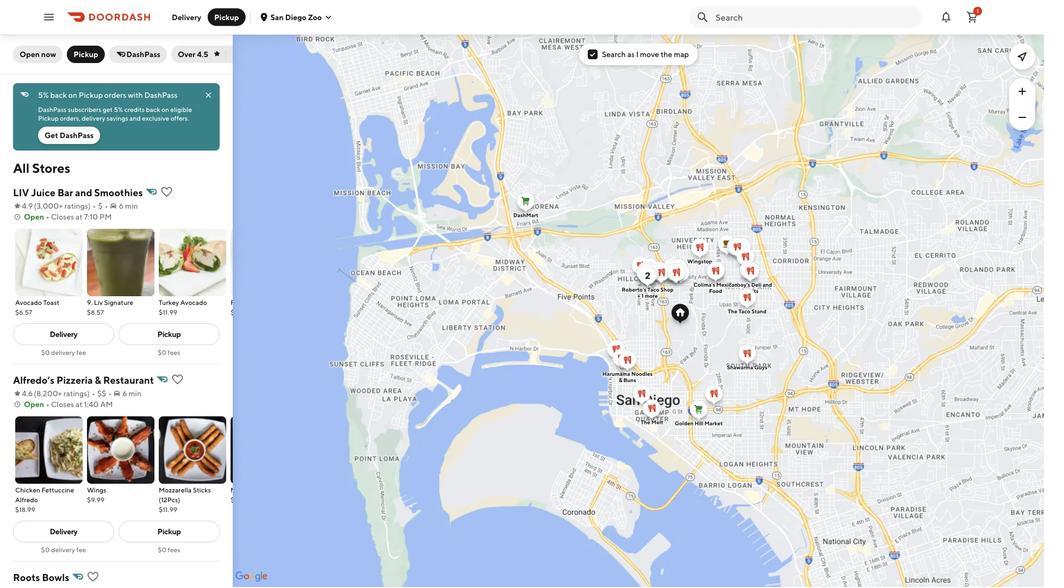 Task type: describe. For each thing, give the bounding box(es) containing it.
9. liv signature $8.57
[[87, 299, 133, 316]]

i
[[636, 50, 639, 59]]

search
[[602, 50, 626, 59]]

credits
[[124, 105, 145, 113]]

6 min for liv juice bar and smoothies
[[119, 201, 138, 210]]

( for alfredo's
[[34, 389, 36, 398]]

fruit
[[231, 299, 245, 306]]

back inside dashpass subscribers get 5% credits back on eligible pickup orders, delivery savings and exclusive offers.
[[146, 105, 160, 113]]

wings $9.99
[[87, 486, 106, 504]]

open for alfredo's
[[24, 400, 44, 409]]

4.5
[[197, 50, 208, 59]]

average rating of 4.6 out of 5 element
[[13, 388, 33, 399]]

$18.99 inside margerita pizza $18.99
[[231, 496, 251, 504]]

$8.57
[[87, 308, 104, 316]]

$0 up alfredo's
[[41, 349, 50, 356]]

at for bar
[[76, 212, 82, 221]]

delivery for liv juice bar and smoothies
[[50, 330, 77, 339]]

7:10
[[84, 212, 98, 221]]

bar
[[57, 187, 73, 198]]

chicken fettuccine alfredo $18.99
[[15, 486, 74, 513]]

pizzeria
[[57, 374, 93, 386]]

recenter the map image
[[1016, 50, 1029, 63]]

( 8,200+ ratings )
[[34, 389, 90, 398]]

zoom out image
[[1016, 111, 1029, 124]]

diego
[[285, 13, 306, 21]]

$0 delivery fee for pizzeria
[[41, 546, 86, 554]]

roots
[[13, 572, 40, 583]]

pickup down (12pcs)
[[157, 527, 181, 536]]

alfredo
[[15, 496, 38, 504]]

san diego zoo button
[[260, 13, 333, 21]]

chicken fettuccine alfredo image
[[15, 417, 83, 484]]

margerita pizza $18.99
[[231, 486, 277, 504]]

roots bowls
[[13, 572, 69, 583]]

subscribers
[[68, 105, 101, 113]]

delivery for bar
[[51, 349, 75, 356]]

( for liv
[[34, 201, 36, 210]]

get dashpass button
[[38, 127, 100, 144]]

1 horizontal spatial pickup button
[[208, 8, 245, 26]]

map
[[674, 50, 689, 59]]

offers.
[[171, 114, 189, 122]]

as
[[627, 50, 635, 59]]

all stores
[[13, 160, 70, 176]]

delivery inside dashpass subscribers get 5% credits back on eligible pickup orders, delivery savings and exclusive offers.
[[82, 114, 105, 122]]

dashpass inside button
[[126, 50, 160, 59]]

all
[[13, 160, 29, 176]]

turkey avocado $11.99
[[159, 299, 207, 316]]

click to add this store to your saved list image
[[86, 570, 100, 583]]

fees for liv juice bar and smoothies
[[168, 349, 180, 356]]

liv
[[13, 187, 29, 198]]

pm
[[100, 212, 112, 221]]

get
[[103, 105, 113, 113]]

zoom in image
[[1016, 85, 1029, 98]]

0 horizontal spatial pickup button
[[67, 46, 105, 63]]

delivery button
[[165, 8, 208, 26]]

wings
[[87, 486, 106, 494]]

9.
[[87, 299, 93, 306]]

• $
[[93, 201, 103, 210]]

( 3,000+ ratings )
[[34, 201, 91, 210]]

orders,
[[60, 114, 80, 122]]

san
[[270, 13, 284, 21]]

dashpass subscribers get 5% credits back on eligible pickup orders, delivery savings and exclusive offers.
[[38, 105, 193, 122]]

zoo
[[308, 13, 322, 21]]

ratings for bar
[[64, 201, 88, 210]]

open • closes at 7:10 pm
[[24, 212, 112, 221]]

$0 down turkey avocado $11.99
[[158, 349, 166, 356]]

$
[[98, 201, 103, 210]]

map region
[[101, 0, 1044, 587]]

at for &
[[76, 400, 82, 409]]

6 min for alfredo's pizzeria & restaurant
[[122, 389, 142, 398]]

) for and
[[88, 201, 91, 210]]

avocado inside avocado toast $6.57
[[15, 299, 42, 306]]

stores
[[32, 160, 70, 176]]

mozzarella sticks (12pcs) $11.99
[[159, 486, 211, 513]]

click to add this store to your saved list image for alfredo's pizzeria & restaurant
[[171, 373, 184, 386]]

fruit bowl $11.00
[[231, 299, 261, 316]]

4.9
[[22, 201, 33, 210]]

• left '$$'
[[92, 389, 95, 398]]

1 button
[[961, 6, 983, 28]]

• left the $
[[93, 201, 96, 210]]

$9.99
[[87, 496, 105, 504]]

open for liv
[[24, 212, 44, 221]]

open • closes at 1:40 am
[[24, 400, 113, 409]]

pickup link for liv juice bar and smoothies
[[119, 324, 220, 345]]

3,000+
[[36, 201, 63, 210]]

chicken
[[15, 486, 40, 494]]

ratings for &
[[63, 389, 87, 398]]

delivery for alfredo's pizzeria & restaurant
[[50, 527, 77, 536]]

savings
[[107, 114, 128, 122]]

5% back on pickup orders with dashpass
[[38, 91, 178, 100]]

0 vertical spatial on
[[68, 91, 77, 100]]

fee for &
[[76, 546, 86, 554]]

dashpass button
[[109, 46, 167, 63]]

search as i move the map
[[602, 50, 689, 59]]

4.6
[[22, 389, 33, 398]]

exclusive
[[142, 114, 169, 122]]

move
[[640, 50, 659, 59]]

open now
[[20, 50, 56, 59]]

turkey
[[159, 299, 179, 306]]

get
[[45, 131, 58, 140]]

san diego zoo
[[270, 13, 322, 21]]

powered by google image
[[235, 572, 268, 582]]

mozzarella
[[159, 486, 192, 494]]

smoothies
[[94, 187, 143, 198]]

$0 down (12pcs)
[[158, 546, 166, 554]]

avocado toast image
[[15, 229, 83, 296]]

orders
[[104, 91, 126, 100]]

) for restaurant
[[87, 389, 90, 398]]

$$
[[97, 389, 106, 398]]



Task type: locate. For each thing, give the bounding box(es) containing it.
&
[[95, 374, 101, 386], [619, 377, 622, 383], [619, 377, 622, 383]]

$18.99 down "alfredo"
[[15, 506, 35, 513]]

delivery inside button
[[172, 13, 201, 21]]

colima's mexican food
[[694, 282, 738, 294], [694, 282, 738, 294]]

pickup link down (12pcs)
[[119, 521, 220, 543]]

8,200+
[[36, 389, 62, 398]]

on up exclusive
[[161, 105, 169, 113]]

1 vertical spatial delivery
[[50, 330, 77, 339]]

pickup down turkey avocado $11.99
[[157, 330, 181, 339]]

Search as I move the map checkbox
[[588, 49, 598, 59]]

ratings up open • closes at 1:40 am
[[63, 389, 87, 398]]

spirits
[[742, 288, 759, 294], [742, 288, 759, 294]]

0 horizontal spatial on
[[68, 91, 77, 100]]

$11.99 inside "mozzarella sticks (12pcs) $11.99"
[[159, 506, 177, 513]]

click to add this store to your saved list image for liv juice bar and smoothies
[[160, 185, 173, 198]]

liv
[[94, 299, 103, 306]]

dashpass inside dashpass subscribers get 5% credits back on eligible pickup orders, delivery savings and exclusive offers.
[[38, 105, 67, 113]]

1 vertical spatial pickup link
[[119, 521, 220, 543]]

0 vertical spatial pickup link
[[119, 324, 220, 345]]

$0 fees for liv juice bar and smoothies
[[158, 349, 180, 356]]

0 vertical spatial (
[[34, 201, 36, 210]]

2 avocado from the left
[[180, 299, 207, 306]]

$0 delivery fee
[[41, 349, 86, 356], [41, 546, 86, 554]]

) left • $$
[[87, 389, 90, 398]]

restaurant
[[103, 374, 154, 386]]

1 vertical spatial $0 delivery fee
[[41, 546, 86, 554]]

)
[[88, 201, 91, 210], [87, 389, 90, 398]]

0 vertical spatial at
[[76, 212, 82, 221]]

• $$
[[92, 389, 106, 398]]

delivery down toast
[[50, 330, 77, 339]]

closes down "( 3,000+ ratings )"
[[51, 212, 74, 221]]

0 vertical spatial $18.99
[[231, 496, 251, 504]]

avocado right turkey
[[180, 299, 207, 306]]

back up orders,
[[50, 91, 67, 100]]

fees down (12pcs)
[[168, 546, 180, 554]]

0 vertical spatial closes
[[51, 212, 74, 221]]

1 vertical spatial $11.99
[[159, 506, 177, 513]]

1 vertical spatial min
[[129, 389, 142, 398]]

$0 delivery fee up pizzeria
[[41, 349, 86, 356]]

$0 up 'roots bowls'
[[41, 546, 50, 554]]

pickup link
[[119, 324, 220, 345], [119, 521, 220, 543]]

turkey avocado image
[[159, 229, 226, 296]]

0 vertical spatial ratings
[[64, 201, 88, 210]]

2 pickup link from the top
[[119, 521, 220, 543]]

wings image
[[87, 417, 154, 484]]

( right 4.9
[[34, 201, 36, 210]]

$11.99 down (12pcs)
[[159, 506, 177, 513]]

2 closes from the top
[[51, 400, 74, 409]]

0 vertical spatial fees
[[168, 349, 180, 356]]

mozzarella sticks (12pcs) image
[[159, 417, 226, 484]]

0 horizontal spatial 5%
[[38, 91, 49, 100]]

$18.99 down margerita
[[231, 496, 251, 504]]

open menu image
[[42, 11, 55, 24]]

shop
[[660, 287, 674, 293], [660, 287, 674, 293]]

1 vertical spatial fee
[[76, 546, 86, 554]]

closes for juice
[[51, 212, 74, 221]]

delivery down chicken fettuccine alfredo $18.99
[[50, 527, 77, 536]]

1 ( from the top
[[34, 201, 36, 210]]

1 vertical spatial delivery
[[51, 349, 75, 356]]

the
[[661, 50, 672, 59]]

delivery down subscribers
[[82, 114, 105, 122]]

1 vertical spatial pickup button
[[67, 46, 105, 63]]

1 vertical spatial $0 fees
[[158, 546, 180, 554]]

more
[[645, 293, 658, 299], [645, 293, 658, 299]]

pickup right delivery button
[[214, 13, 239, 21]]

1 horizontal spatial back
[[146, 105, 160, 113]]

delivery for &
[[51, 546, 75, 554]]

1 $0 delivery fee from the top
[[41, 349, 86, 356]]

1 avocado from the left
[[15, 299, 42, 306]]

delivery link for juice
[[13, 324, 114, 345]]

dashpass
[[126, 50, 160, 59], [144, 91, 178, 100], [38, 105, 67, 113], [60, 131, 94, 140]]

closes for pizzeria
[[51, 400, 74, 409]]

$0 delivery fee for juice
[[41, 349, 86, 356]]

1 vertical spatial on
[[161, 105, 169, 113]]

2 vertical spatial delivery
[[50, 527, 77, 536]]

0 horizontal spatial $18.99
[[15, 506, 35, 513]]

bowl
[[246, 299, 261, 306]]

0 vertical spatial delivery
[[172, 13, 201, 21]]

margerita
[[231, 486, 260, 494]]

ratings
[[64, 201, 88, 210], [63, 389, 87, 398]]

juice
[[31, 187, 55, 198]]

fee for bar
[[76, 349, 86, 356]]

0 vertical spatial 6
[[119, 201, 124, 210]]

now
[[41, 50, 56, 59]]

over 4.5
[[178, 50, 208, 59]]

2 $0 delivery fee from the top
[[41, 546, 86, 554]]

0 vertical spatial back
[[50, 91, 67, 100]]

0 vertical spatial )
[[88, 201, 91, 210]]

2 vertical spatial delivery
[[51, 546, 75, 554]]

0 vertical spatial 5%
[[38, 91, 49, 100]]

2 $0 fees from the top
[[158, 546, 180, 554]]

delivery up bowls
[[51, 546, 75, 554]]

avocado up $6.57
[[15, 299, 42, 306]]

2 fees from the top
[[168, 546, 180, 554]]

pickup up subscribers
[[79, 91, 103, 100]]

( right the 4.6
[[34, 389, 36, 398]]

$0 fees down (12pcs)
[[158, 546, 180, 554]]

on
[[68, 91, 77, 100], [161, 105, 169, 113]]

• down the 3,000+
[[46, 212, 49, 221]]

closes down ( 8,200+ ratings )
[[51, 400, 74, 409]]

1 horizontal spatial 5%
[[114, 105, 123, 113]]

pickup up get
[[38, 114, 59, 122]]

fettuccine
[[42, 486, 74, 494]]

1 vertical spatial 6 min
[[122, 389, 142, 398]]

stand
[[751, 308, 766, 315], [751, 308, 766, 315]]

delivery
[[172, 13, 201, 21], [50, 330, 77, 339], [50, 527, 77, 536]]

dashpass inside button
[[60, 131, 94, 140]]

click to add this store to your saved list image right restaurant on the bottom left of page
[[171, 373, 184, 386]]

0 vertical spatial $11.99
[[159, 308, 177, 316]]

0 vertical spatial $0 fees
[[158, 349, 180, 356]]

back
[[50, 91, 67, 100], [146, 105, 160, 113]]

1 inside button
[[977, 8, 979, 14]]

on up subscribers
[[68, 91, 77, 100]]

1 vertical spatial fees
[[168, 546, 180, 554]]

bowls
[[42, 572, 69, 583]]

sticks
[[193, 486, 211, 494]]

2 ( from the top
[[34, 389, 36, 398]]

delivery link for pizzeria
[[13, 521, 114, 543]]

0 horizontal spatial avocado
[[15, 299, 42, 306]]

$0 fees down turkey avocado $11.99
[[158, 349, 180, 356]]

1 delivery link from the top
[[13, 324, 114, 345]]

golden hill market
[[675, 420, 723, 427], [675, 420, 723, 427]]

0 horizontal spatial back
[[50, 91, 67, 100]]

click to add this store to your saved list image right the smoothies
[[160, 185, 173, 198]]

at left 7:10
[[76, 212, 82, 221]]

1:40
[[84, 400, 99, 409]]

pickup button right now
[[67, 46, 105, 63]]

0 vertical spatial delivery
[[82, 114, 105, 122]]

fee
[[76, 349, 86, 356], [76, 546, 86, 554]]

$11.99 inside turkey avocado $11.99
[[159, 308, 177, 316]]

deli
[[751, 282, 761, 288], [751, 282, 761, 288]]

at left "1:40"
[[76, 400, 82, 409]]

dashpass down orders,
[[60, 131, 94, 140]]

shawarma guys
[[727, 364, 767, 371], [727, 364, 767, 371]]

open left now
[[20, 50, 40, 59]]

2 delivery link from the top
[[13, 521, 114, 543]]

1 horizontal spatial $18.99
[[231, 496, 251, 504]]

open now button
[[13, 46, 63, 63]]

5% inside dashpass subscribers get 5% credits back on eligible pickup orders, delivery savings and exclusive offers.
[[114, 105, 123, 113]]

the melt
[[641, 419, 663, 426], [641, 419, 663, 426]]

(12pcs)
[[159, 496, 180, 504]]

5% down open now "button"
[[38, 91, 49, 100]]

$11.99 down turkey
[[159, 308, 177, 316]]

0 vertical spatial min
[[125, 201, 138, 210]]

avocado toast $6.57
[[15, 299, 59, 316]]

pickup
[[214, 13, 239, 21], [74, 50, 98, 59], [79, 91, 103, 100], [38, 114, 59, 122], [157, 330, 181, 339], [157, 527, 181, 536]]

click to add this store to your saved list image
[[160, 185, 173, 198], [171, 373, 184, 386]]

over 4.5 button
[[171, 46, 244, 63]]

0 vertical spatial $0 delivery fee
[[41, 349, 86, 356]]

0 vertical spatial 6 min
[[119, 201, 138, 210]]

9. liv signature image
[[87, 229, 154, 296]]

dashpass up exclusive
[[144, 91, 178, 100]]

am
[[100, 400, 113, 409]]

over
[[178, 50, 195, 59]]

fatboy's deli and spirits
[[729, 282, 772, 294], [729, 282, 772, 294]]

6 down restaurant on the bottom left of page
[[122, 389, 127, 398]]

fees
[[168, 349, 180, 356], [168, 546, 180, 554]]

$18.99
[[231, 496, 251, 504], [15, 506, 35, 513]]

1 vertical spatial closes
[[51, 400, 74, 409]]

pickup right now
[[74, 50, 98, 59]]

$0 delivery fee up bowls
[[41, 546, 86, 554]]

back up exclusive
[[146, 105, 160, 113]]

open down the 4.6
[[24, 400, 44, 409]]

1
[[977, 8, 979, 14], [641, 293, 644, 299], [641, 293, 644, 299]]

$0 fees
[[158, 349, 180, 356], [158, 546, 180, 554]]

min for alfredo's pizzeria & restaurant
[[129, 389, 142, 398]]

$11.00
[[231, 308, 250, 316]]

1 $11.99 from the top
[[159, 308, 177, 316]]

$18.99 inside chicken fettuccine alfredo $18.99
[[15, 506, 35, 513]]

delivery up over
[[172, 13, 201, 21]]

fees down turkey avocado $11.99
[[168, 349, 180, 356]]

1 fee from the top
[[76, 349, 86, 356]]

6 for restaurant
[[122, 389, 127, 398]]

6 down the smoothies
[[119, 201, 124, 210]]

delivery
[[82, 114, 105, 122], [51, 349, 75, 356], [51, 546, 75, 554]]

1 vertical spatial $18.99
[[15, 506, 35, 513]]

with
[[128, 91, 143, 100]]

on inside dashpass subscribers get 5% credits back on eligible pickup orders, delivery savings and exclusive offers.
[[161, 105, 169, 113]]

1 pickup link from the top
[[119, 324, 220, 345]]

min down restaurant on the bottom left of page
[[129, 389, 142, 398]]

0 vertical spatial pickup button
[[208, 8, 245, 26]]

0 vertical spatial delivery link
[[13, 324, 114, 345]]

6 for and
[[119, 201, 124, 210]]

get dashpass
[[45, 131, 94, 140]]

1 vertical spatial back
[[146, 105, 160, 113]]

delivery up pizzeria
[[51, 349, 75, 356]]

toast
[[43, 299, 59, 306]]

alfredo's pizzeria & restaurant
[[13, 374, 154, 386]]

noodles
[[631, 371, 653, 377], [631, 371, 653, 377]]

1 vertical spatial 6
[[122, 389, 127, 398]]

roberto's
[[622, 287, 646, 293], [622, 287, 646, 293]]

1 horizontal spatial avocado
[[180, 299, 207, 306]]

$6.57
[[15, 308, 32, 316]]

1 vertical spatial at
[[76, 400, 82, 409]]

eligible
[[170, 105, 192, 113]]

0 vertical spatial fee
[[76, 349, 86, 356]]

2 fee from the top
[[76, 546, 86, 554]]

1 horizontal spatial on
[[161, 105, 169, 113]]

6 min down restaurant on the bottom left of page
[[122, 389, 142, 398]]

dashpass up with
[[126, 50, 160, 59]]

$0
[[41, 349, 50, 356], [158, 349, 166, 356], [41, 546, 50, 554], [158, 546, 166, 554]]

$11.99
[[159, 308, 177, 316], [159, 506, 177, 513]]

signature
[[104, 299, 133, 306]]

1 vertical spatial 5%
[[114, 105, 123, 113]]

) left • $
[[88, 201, 91, 210]]

1 vertical spatial )
[[87, 389, 90, 398]]

2 $11.99 from the top
[[159, 506, 177, 513]]

1 vertical spatial ratings
[[63, 389, 87, 398]]

1 items, open order cart image
[[966, 11, 979, 24]]

2 vertical spatial open
[[24, 400, 44, 409]]

• right '$$'
[[108, 389, 112, 398]]

1 at from the top
[[76, 212, 82, 221]]

2 at from the top
[[76, 400, 82, 409]]

5% up savings
[[114, 105, 123, 113]]

pickup link for alfredo's pizzeria & restaurant
[[119, 521, 220, 543]]

• right the $
[[105, 201, 108, 210]]

average rating of 4.9 out of 5 element
[[13, 201, 33, 212]]

melt
[[651, 419, 663, 426], [651, 419, 663, 426]]

liv juice bar and smoothies
[[13, 187, 143, 198]]

min for liv juice bar and smoothies
[[125, 201, 138, 210]]

Store search: begin typing to search for stores available on DoorDash text field
[[716, 11, 916, 23]]

avocado inside turkey avocado $11.99
[[180, 299, 207, 306]]

shawarma
[[727, 364, 753, 371], [727, 364, 753, 371]]

open inside "button"
[[20, 50, 40, 59]]

min
[[125, 201, 138, 210], [129, 389, 142, 398]]

pizza
[[261, 486, 277, 494]]

$0 fees for alfredo's pizzeria & restaurant
[[158, 546, 180, 554]]

open down 4.9
[[24, 212, 44, 221]]

1 vertical spatial click to add this store to your saved list image
[[171, 373, 184, 386]]

wingstop
[[687, 258, 712, 265], [687, 258, 712, 265]]

1 fees from the top
[[168, 349, 180, 356]]

and inside dashpass subscribers get 5% credits back on eligible pickup orders, delivery savings and exclusive offers.
[[129, 114, 141, 122]]

0 vertical spatial click to add this store to your saved list image
[[160, 185, 173, 198]]

at
[[76, 212, 82, 221], [76, 400, 82, 409]]

1 closes from the top
[[51, 212, 74, 221]]

delivery link down toast
[[13, 324, 114, 345]]

0 vertical spatial open
[[20, 50, 40, 59]]

pickup link down turkey avocado $11.99
[[119, 324, 220, 345]]

1 $0 fees from the top
[[158, 349, 180, 356]]

1 vertical spatial open
[[24, 212, 44, 221]]

ratings up the open • closes at 7:10 pm
[[64, 201, 88, 210]]

1 vertical spatial (
[[34, 389, 36, 398]]

dashpass up orders,
[[38, 105, 67, 113]]

delivery link down chicken fettuccine alfredo $18.99
[[13, 521, 114, 543]]

6 min down the smoothies
[[119, 201, 138, 210]]

fees for alfredo's pizzeria & restaurant
[[168, 546, 180, 554]]

pickup inside dashpass subscribers get 5% credits back on eligible pickup orders, delivery savings and exclusive offers.
[[38, 114, 59, 122]]

notification bell image
[[940, 11, 953, 24]]

market
[[705, 420, 723, 427], [705, 420, 723, 427]]

• down 8,200+
[[46, 400, 49, 409]]

alfredo's
[[13, 374, 55, 386]]

pickup button up over 4.5 'button'
[[208, 8, 245, 26]]

1 vertical spatial delivery link
[[13, 521, 114, 543]]

min down the smoothies
[[125, 201, 138, 210]]



Task type: vqa. For each thing, say whether or not it's contained in the screenshot.


